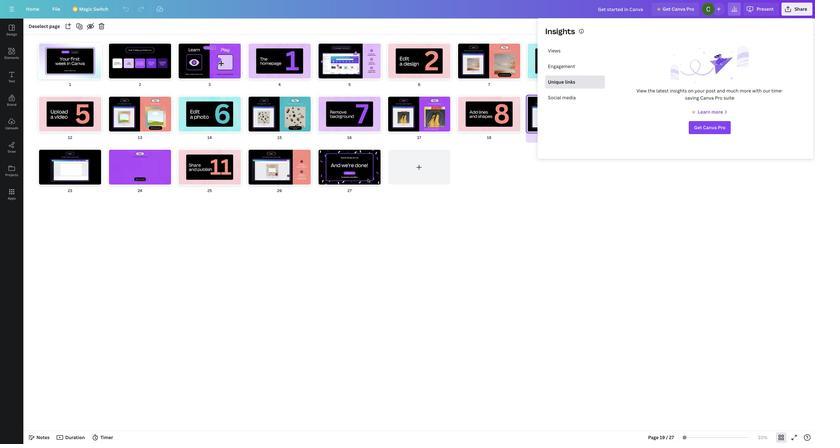 Task type: vqa. For each thing, say whether or not it's contained in the screenshot.
Magic at the top
yes



Task type: locate. For each thing, give the bounding box(es) containing it.
lines
[[260, 115, 280, 127]]

switch
[[93, 6, 108, 12]]

1 horizontal spatial with
[[753, 88, 763, 94]]

more right learn
[[712, 109, 724, 115]]

present
[[757, 6, 775, 12]]

25
[[208, 188, 212, 194]]

file
[[52, 6, 60, 12]]

get canva pro inside 'main' menu bar
[[663, 6, 695, 12]]

1 vertical spatial canva
[[701, 95, 715, 101]]

on
[[689, 88, 694, 94]]

social
[[549, 94, 562, 101]]

social media button
[[546, 91, 605, 104]]

view
[[637, 88, 647, 94]]

14
[[208, 135, 212, 140]]

deselect
[[29, 23, 48, 29]]

get
[[663, 6, 671, 12], [695, 124, 703, 131]]

and inside view the latest insights on your post and much more with our time- saving canva pro suite
[[718, 88, 726, 94]]

1 vertical spatial 27
[[670, 435, 675, 441]]

1 vertical spatial get canva pro button
[[690, 121, 731, 134]]

with left our
[[753, 88, 763, 94]]

10
[[697, 82, 702, 87]]

magic switch
[[79, 6, 108, 12]]

0 vertical spatial get
[[663, 6, 671, 12]]

deselect page
[[29, 23, 60, 29]]

0 vertical spatial get canva pro
[[663, 6, 695, 12]]

uploads button
[[0, 112, 23, 136]]

canva inside view the latest insights on your post and much more with our time- saving canva pro suite
[[701, 95, 715, 101]]

how to add and edit lines and shapes
[[168, 115, 333, 127]]

0 vertical spatial more
[[741, 88, 752, 94]]

more inside view the latest insights on your post and much more with our time- saving canva pro suite
[[741, 88, 752, 94]]

1 horizontal spatial 27
[[670, 435, 675, 441]]

more
[[741, 88, 752, 94], [712, 109, 724, 115]]

projects
[[5, 173, 18, 177]]

26
[[278, 188, 282, 194]]

24
[[138, 188, 142, 194]]

to
[[190, 115, 200, 127]]

add
[[202, 115, 219, 127]]

0 horizontal spatial 27
[[348, 188, 352, 194]]

page 19 / 27
[[649, 435, 675, 441]]

experiment with lines, shapes, and color
[[500, 115, 678, 127]]

get canva pro button
[[652, 3, 700, 16], [690, 121, 731, 134]]

3
[[209, 82, 211, 87]]

27
[[348, 188, 352, 194], [670, 435, 675, 441]]

design
[[6, 32, 17, 36]]

lines,
[[575, 115, 598, 127]]

timer
[[101, 435, 113, 441]]

1 vertical spatial with
[[553, 115, 573, 127]]

time-
[[772, 88, 784, 94]]

and right post
[[718, 88, 726, 94]]

2 vertical spatial pro
[[719, 124, 726, 131]]

0 horizontal spatial get
[[663, 6, 671, 12]]

1 vertical spatial pro
[[716, 95, 723, 101]]

notes button
[[26, 433, 52, 443]]

learn
[[699, 109, 711, 115]]

with left lines,
[[553, 115, 573, 127]]

0 vertical spatial with
[[753, 88, 763, 94]]

with
[[753, 88, 763, 94], [553, 115, 573, 127]]

home
[[26, 6, 39, 12]]

shapes
[[301, 115, 333, 127]]

view the latest insights on your post and much more with our time- saving canva pro suite
[[637, 88, 784, 101]]

1 horizontal spatial get
[[695, 124, 703, 131]]

1 horizontal spatial more
[[741, 88, 752, 94]]

and right lines in the left top of the page
[[282, 115, 299, 127]]

brand
[[7, 102, 17, 107]]

unique
[[549, 79, 565, 85]]

get canva pro
[[663, 6, 695, 12], [695, 124, 726, 131]]

brand button
[[0, 89, 23, 112]]

share
[[795, 6, 808, 12]]

pro inside 'main' menu bar
[[687, 6, 695, 12]]

1 vertical spatial more
[[712, 109, 724, 115]]

main menu bar
[[0, 0, 816, 19]]

learn more button
[[691, 108, 730, 116]]

deselect page button
[[26, 21, 63, 32]]

0 horizontal spatial with
[[553, 115, 573, 127]]

pro inside view the latest insights on your post and much more with our time- saving canva pro suite
[[716, 95, 723, 101]]

elements button
[[0, 42, 23, 65]]

0 vertical spatial pro
[[687, 6, 695, 12]]

and
[[718, 88, 726, 94], [221, 115, 238, 127], [282, 115, 299, 127], [636, 115, 652, 127]]

duration button
[[55, 433, 88, 443]]

0 horizontal spatial more
[[712, 109, 724, 115]]

0 vertical spatial canva
[[672, 6, 686, 12]]

much
[[727, 88, 739, 94]]

with inside view the latest insights on your post and much more with our time- saving canva pro suite
[[753, 88, 763, 94]]

1 vertical spatial get
[[695, 124, 703, 131]]

pro
[[687, 6, 695, 12], [716, 95, 723, 101], [719, 124, 726, 131]]

more right much on the top right
[[741, 88, 752, 94]]

13
[[138, 135, 142, 140]]

text button
[[0, 65, 23, 89]]

2
[[139, 82, 141, 87]]



Task type: describe. For each thing, give the bounding box(es) containing it.
page
[[49, 23, 60, 29]]

16
[[348, 135, 352, 140]]

timer button
[[90, 433, 116, 443]]

Design title text field
[[593, 3, 650, 16]]

engagement button
[[546, 60, 605, 73]]

/
[[667, 435, 669, 441]]

18
[[487, 135, 492, 140]]

23
[[68, 188, 72, 194]]

draw
[[8, 149, 16, 154]]

canva inside 'main' menu bar
[[672, 6, 686, 12]]

elements
[[4, 55, 19, 60]]

0 vertical spatial 27
[[348, 188, 352, 194]]

7
[[489, 82, 491, 87]]

unique links
[[549, 79, 576, 85]]

21
[[697, 135, 701, 140]]

the
[[649, 88, 656, 94]]

present button
[[744, 3, 780, 16]]

apps
[[8, 196, 16, 201]]

experiment
[[500, 115, 551, 127]]

shapes,
[[600, 115, 634, 127]]

design button
[[0, 19, 23, 42]]

edit
[[240, 115, 257, 127]]

views button
[[546, 44, 605, 57]]

projects button
[[0, 159, 23, 183]]

post
[[707, 88, 717, 94]]

10%
[[759, 435, 768, 441]]

home link
[[21, 3, 45, 16]]

17
[[418, 135, 422, 140]]

saving
[[686, 95, 700, 101]]

insights
[[546, 26, 576, 36]]

social media
[[549, 94, 576, 101]]

1
[[69, 82, 71, 87]]

how
[[168, 115, 188, 127]]

0 vertical spatial get canva pro button
[[652, 3, 700, 16]]

8
[[558, 82, 561, 87]]

draw button
[[0, 136, 23, 159]]

views
[[549, 48, 561, 54]]

text
[[8, 79, 15, 83]]

27 inside page 19 / 27 button
[[670, 435, 675, 441]]

6
[[418, 82, 421, 87]]

media
[[563, 94, 576, 101]]

page
[[649, 435, 659, 441]]

suite
[[724, 95, 735, 101]]

more inside button
[[712, 109, 724, 115]]

10% button
[[753, 433, 774, 443]]

latest
[[657, 88, 669, 94]]

2 vertical spatial canva
[[704, 124, 718, 131]]

unique links button
[[546, 76, 605, 89]]

magic
[[79, 6, 92, 12]]

12
[[68, 135, 72, 140]]

file button
[[47, 3, 66, 16]]

magic switch button
[[68, 3, 114, 16]]

our
[[764, 88, 771, 94]]

and left color
[[636, 115, 652, 127]]

apps button
[[0, 183, 23, 206]]

page 19 / 27 button
[[646, 433, 677, 443]]

5
[[349, 82, 351, 87]]

uploads
[[5, 126, 18, 130]]

4
[[279, 82, 281, 87]]

insights
[[671, 88, 688, 94]]

links
[[566, 79, 576, 85]]

and right add
[[221, 115, 238, 127]]

your
[[695, 88, 706, 94]]

duration
[[65, 435, 85, 441]]

share button
[[782, 3, 813, 16]]

19
[[660, 435, 666, 441]]

learn more
[[699, 109, 724, 115]]

15
[[278, 135, 282, 140]]

side panel tab list
[[0, 19, 23, 206]]

1 vertical spatial get canva pro
[[695, 124, 726, 131]]

get inside 'main' menu bar
[[663, 6, 671, 12]]

notes
[[36, 435, 50, 441]]

engagement
[[549, 63, 576, 69]]



